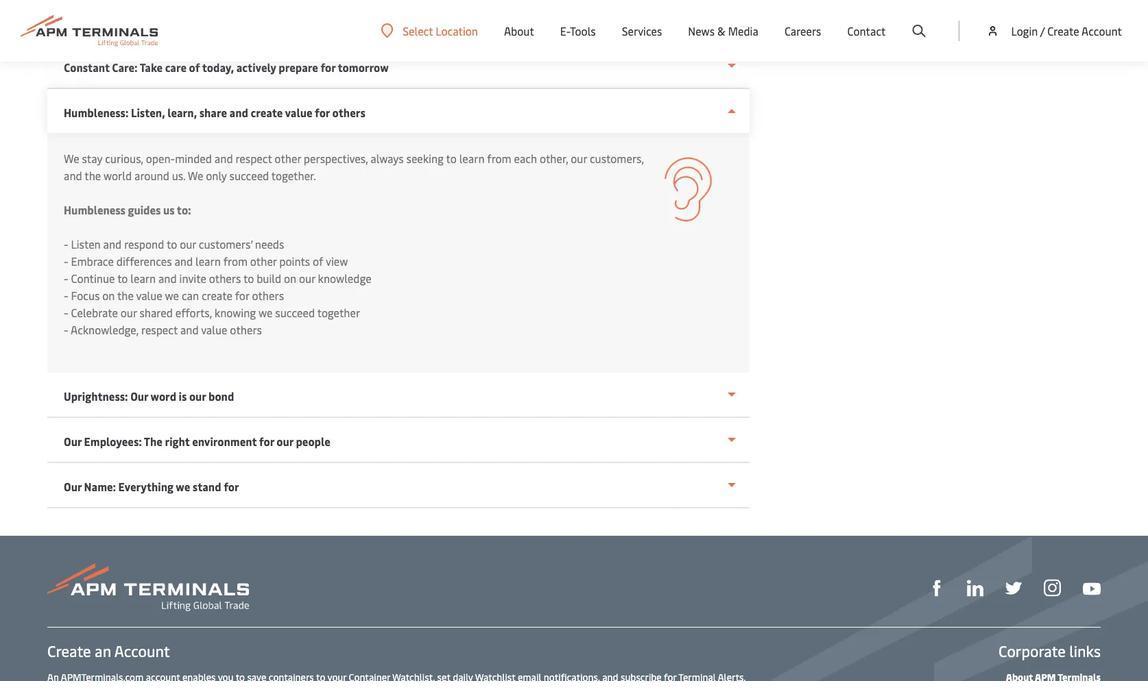 Task type: describe. For each thing, give the bounding box(es) containing it.
our name: everything we stand for button
[[47, 464, 750, 509]]

our inside dropdown button
[[277, 434, 293, 449]]

an
[[95, 641, 111, 661]]

1 horizontal spatial value
[[201, 323, 227, 337]]

always
[[371, 151, 404, 166]]

for right stand
[[224, 480, 239, 494]]

about
[[504, 23, 534, 38]]

points
[[279, 254, 310, 269]]

for up perspectives,
[[315, 105, 330, 120]]

to right respond
[[167, 237, 177, 252]]

customers,
[[590, 151, 644, 166]]

share
[[199, 105, 227, 120]]

services button
[[622, 0, 662, 62]]

constant care: take care of today, actively prepare for tomorrow
[[64, 60, 389, 75]]

corporate
[[999, 641, 1066, 661]]

other inside we stay curious, open-minded and respect other perspectives, always seeking to learn from each other, our customers, and the world around us. we only succeed together.
[[275, 151, 301, 166]]

create inside - listen and respond to our customers' needs - embrace differences and learn from other points of view - continue to learn and invite others to build on our knowledge - focus on the value we can create for others - celebrate our shared efforts, knowing we succeed together - acknowledge, respect and value others
[[202, 288, 232, 303]]

the inside we stay curious, open-minded and respect other perspectives, always seeking to learn from each other, our customers, and the world around us. we only succeed together.
[[85, 168, 101, 183]]

select location button
[[381, 23, 478, 38]]

for right prepare
[[321, 60, 336, 75]]

succeed inside - listen and respond to our customers' needs - embrace differences and learn from other points of view - continue to learn and invite others to build on our knowledge - focus on the value we can create for others - celebrate our shared efforts, knowing we succeed together - acknowledge, respect and value others
[[275, 306, 315, 320]]

can
[[182, 288, 199, 303]]

listen,
[[131, 105, 165, 120]]

word
[[151, 389, 176, 404]]

take
[[140, 60, 163, 75]]

our left shared
[[121, 306, 137, 320]]

news
[[688, 23, 715, 38]]

humbleness
[[64, 203, 125, 217]]

around
[[134, 168, 169, 183]]

humbleness guides us to:
[[64, 203, 191, 217]]

1 horizontal spatial on
[[284, 271, 296, 286]]

of inside dropdown button
[[189, 60, 200, 75]]

0 horizontal spatial on
[[102, 288, 115, 303]]

and up invite
[[174, 254, 193, 269]]

stay
[[82, 151, 102, 166]]

our employees: the right environment for our people
[[64, 434, 330, 449]]

our inside dropdown button
[[130, 389, 148, 404]]

humbleness: listen, learn, share and create value for others button
[[47, 89, 750, 133]]

together
[[317, 306, 360, 320]]

twitter image
[[1005, 580, 1022, 597]]

invite
[[179, 271, 206, 286]]

is
[[179, 389, 187, 404]]

humbleness: listen, learn, share and create value for others
[[64, 105, 365, 120]]

environment
[[192, 434, 257, 449]]

knowledge
[[318, 271, 371, 286]]

e-tools
[[560, 23, 596, 38]]

others inside dropdown button
[[332, 105, 365, 120]]

everything
[[118, 480, 173, 494]]

others down knowing
[[230, 323, 262, 337]]

respect inside we stay curious, open-minded and respect other perspectives, always seeking to learn from each other, our customers, and the world around us. we only succeed together.
[[236, 151, 272, 166]]

linkedin image
[[967, 580, 983, 597]]

succeed inside we stay curious, open-minded and respect other perspectives, always seeking to learn from each other, our customers, and the world around us. we only succeed together.
[[229, 168, 269, 183]]

curious,
[[105, 151, 143, 166]]

careers
[[784, 23, 821, 38]]

efforts,
[[175, 306, 212, 320]]

view
[[326, 254, 348, 269]]

e-tools button
[[560, 0, 596, 62]]

build
[[257, 271, 281, 286]]

uprightness:
[[64, 389, 128, 404]]

contact button
[[847, 0, 886, 62]]

and down efforts,
[[180, 323, 199, 337]]

apmt footer logo image
[[47, 564, 249, 612]]

shape link
[[929, 579, 945, 597]]

employees:
[[84, 434, 142, 449]]

1 horizontal spatial account
[[1082, 23, 1122, 38]]

media
[[728, 23, 758, 38]]

stand
[[193, 480, 221, 494]]

links
[[1069, 641, 1101, 661]]

others down build
[[252, 288, 284, 303]]

0 horizontal spatial create
[[47, 641, 91, 661]]

tools
[[570, 23, 596, 38]]

linkedin__x28_alt_x29__3_ link
[[967, 579, 983, 597]]

to inside we stay curious, open-minded and respect other perspectives, always seeking to learn from each other, our customers, and the world around us. we only succeed together.
[[446, 151, 457, 166]]

select
[[403, 23, 433, 38]]

our down to:
[[180, 237, 196, 252]]

acknowledge,
[[71, 323, 139, 337]]

&
[[717, 23, 725, 38]]

login / create account link
[[986, 0, 1122, 62]]

e-
[[560, 23, 570, 38]]

the inside - listen and respond to our customers' needs - embrace differences and learn from other points of view - continue to learn and invite others to build on our knowledge - focus on the value we can create for others - celebrate our shared efforts, knowing we succeed together - acknowledge, respect and value others
[[117, 288, 134, 303]]

bond
[[209, 389, 234, 404]]

guides
[[128, 203, 161, 217]]

news & media
[[688, 23, 758, 38]]

continue
[[71, 271, 115, 286]]

2 - from the top
[[64, 254, 68, 269]]

instagram link
[[1044, 578, 1061, 597]]

us.
[[172, 168, 185, 183]]

learn for and
[[195, 254, 221, 269]]

focus
[[71, 288, 100, 303]]

us
[[163, 203, 175, 217]]

3 - from the top
[[64, 271, 68, 286]]

to:
[[177, 203, 191, 217]]

from for each
[[487, 151, 511, 166]]

login / create account
[[1011, 23, 1122, 38]]

only
[[206, 168, 227, 183]]

humbleness:
[[64, 105, 129, 120]]

constant
[[64, 60, 110, 75]]

news & media button
[[688, 0, 758, 62]]

create an account
[[47, 641, 170, 661]]

login
[[1011, 23, 1038, 38]]

we stay curious, open-minded and respect other perspectives, always seeking to learn from each other, our customers, and the world around us. we only succeed together.
[[64, 151, 644, 183]]

constant care: take care of today, actively prepare for tomorrow button
[[47, 44, 750, 89]]

about button
[[504, 0, 534, 62]]

name:
[[84, 480, 116, 494]]

from for other
[[223, 254, 248, 269]]

/
[[1040, 23, 1045, 38]]

corporate links
[[999, 641, 1101, 661]]



Task type: locate. For each thing, give the bounding box(es) containing it.
fill 44 link
[[1005, 579, 1022, 597]]

knowing
[[215, 306, 256, 320]]

prepare
[[279, 60, 318, 75]]

our inside we stay curious, open-minded and respect other perspectives, always seeking to learn from each other, our customers, and the world around us. we only succeed together.
[[571, 151, 587, 166]]

0 horizontal spatial succeed
[[229, 168, 269, 183]]

1 - from the top
[[64, 237, 68, 252]]

our down the points
[[299, 271, 315, 286]]

select location
[[403, 23, 478, 38]]

to down differences
[[117, 271, 128, 286]]

create left an
[[47, 641, 91, 661]]

0 vertical spatial learn
[[459, 151, 484, 166]]

0 vertical spatial the
[[85, 168, 101, 183]]

our for name:
[[64, 480, 82, 494]]

facebook image
[[929, 580, 945, 597]]

1 vertical spatial account
[[114, 641, 170, 661]]

care
[[165, 60, 187, 75]]

account right an
[[114, 641, 170, 661]]

account right /
[[1082, 23, 1122, 38]]

1 horizontal spatial we
[[188, 168, 203, 183]]

for inside - listen and respond to our customers' needs - embrace differences and learn from other points of view - continue to learn and invite others to build on our knowledge - focus on the value we can create for others - celebrate our shared efforts, knowing we succeed together - acknowledge, respect and value others
[[235, 288, 249, 303]]

0 horizontal spatial we
[[64, 151, 79, 166]]

actively
[[236, 60, 276, 75]]

1 vertical spatial of
[[313, 254, 323, 269]]

embrace
[[71, 254, 114, 269]]

respect inside - listen and respond to our customers' needs - embrace differences and learn from other points of view - continue to learn and invite others to build on our knowledge - focus on the value we can create for others - celebrate our shared efforts, knowing we succeed together - acknowledge, respect and value others
[[141, 323, 178, 337]]

0 vertical spatial account
[[1082, 23, 1122, 38]]

to right seeking
[[446, 151, 457, 166]]

- left embrace
[[64, 254, 68, 269]]

1 horizontal spatial create
[[251, 105, 283, 120]]

to
[[446, 151, 457, 166], [167, 237, 177, 252], [117, 271, 128, 286], [243, 271, 254, 286]]

from left each
[[487, 151, 511, 166]]

4 - from the top
[[64, 288, 68, 303]]

account
[[1082, 23, 1122, 38], [114, 641, 170, 661]]

care:
[[112, 60, 138, 75]]

learn inside we stay curious, open-minded and respect other perspectives, always seeking to learn from each other, our customers, and the world around us. we only succeed together.
[[459, 151, 484, 166]]

learn for to
[[459, 151, 484, 166]]

tomorrow
[[338, 60, 389, 75]]

the down stay
[[85, 168, 101, 183]]

of left view
[[313, 254, 323, 269]]

0 horizontal spatial value
[[136, 288, 162, 303]]

we inside dropdown button
[[176, 480, 190, 494]]

- left the focus
[[64, 288, 68, 303]]

open-
[[146, 151, 175, 166]]

other inside - listen and respond to our customers' needs - embrace differences and learn from other points of view - continue to learn and invite others to build on our knowledge - focus on the value we can create for others - celebrate our shared efforts, knowing we succeed together - acknowledge, respect and value others
[[250, 254, 277, 269]]

0 vertical spatial we
[[165, 288, 179, 303]]

learn right seeking
[[459, 151, 484, 166]]

1 horizontal spatial succeed
[[275, 306, 315, 320]]

succeed down build
[[275, 306, 315, 320]]

and right share
[[229, 105, 248, 120]]

6 - from the top
[[64, 323, 68, 337]]

perspectives,
[[304, 151, 368, 166]]

each
[[514, 151, 537, 166]]

create inside login / create account link
[[1047, 23, 1079, 38]]

0 vertical spatial on
[[284, 271, 296, 286]]

and left invite
[[158, 271, 177, 286]]

other,
[[540, 151, 568, 166]]

for up knowing
[[235, 288, 249, 303]]

our right "other,"
[[571, 151, 587, 166]]

you tube link
[[1083, 579, 1101, 596]]

1 vertical spatial other
[[250, 254, 277, 269]]

2 vertical spatial our
[[64, 480, 82, 494]]

shared
[[140, 306, 173, 320]]

the
[[144, 434, 162, 449]]

our inside dropdown button
[[189, 389, 206, 404]]

of inside - listen and respond to our customers' needs - embrace differences and learn from other points of view - continue to learn and invite others to build on our knowledge - focus on the value we can create for others - celebrate our shared efforts, knowing we succeed together - acknowledge, respect and value others
[[313, 254, 323, 269]]

the up "celebrate"
[[117, 288, 134, 303]]

0 horizontal spatial create
[[202, 288, 232, 303]]

to left build
[[243, 271, 254, 286]]

our left people
[[277, 434, 293, 449]]

respond
[[124, 237, 164, 252]]

create up knowing
[[202, 288, 232, 303]]

0 vertical spatial value
[[285, 105, 312, 120]]

0 vertical spatial other
[[275, 151, 301, 166]]

our inside dropdown button
[[64, 480, 82, 494]]

we
[[165, 288, 179, 303], [259, 306, 273, 320], [176, 480, 190, 494]]

uprightness: our word is our bond button
[[47, 373, 750, 418]]

0 vertical spatial of
[[189, 60, 200, 75]]

respect
[[236, 151, 272, 166], [141, 323, 178, 337]]

0 horizontal spatial learn
[[131, 271, 156, 286]]

0 horizontal spatial respect
[[141, 323, 178, 337]]

customers'
[[199, 237, 252, 252]]

humbleness image
[[656, 150, 722, 232]]

2 vertical spatial learn
[[131, 271, 156, 286]]

from down customers'
[[223, 254, 248, 269]]

1 vertical spatial value
[[136, 288, 162, 303]]

value down efforts,
[[201, 323, 227, 337]]

humbleness: listen, learn, share and create value for others element
[[47, 133, 750, 373]]

from
[[487, 151, 511, 166], [223, 254, 248, 269]]

instagram image
[[1044, 580, 1061, 597]]

needs
[[255, 237, 284, 252]]

our inside dropdown button
[[64, 434, 82, 449]]

from inside - listen and respond to our customers' needs - embrace differences and learn from other points of view - continue to learn and invite others to build on our knowledge - focus on the value we can create for others - celebrate our shared efforts, knowing we succeed together - acknowledge, respect and value others
[[223, 254, 248, 269]]

other up build
[[250, 254, 277, 269]]

1 horizontal spatial learn
[[195, 254, 221, 269]]

contact
[[847, 23, 886, 38]]

1 horizontal spatial respect
[[236, 151, 272, 166]]

0 vertical spatial from
[[487, 151, 511, 166]]

1 vertical spatial from
[[223, 254, 248, 269]]

value inside dropdown button
[[285, 105, 312, 120]]

of
[[189, 60, 200, 75], [313, 254, 323, 269]]

other
[[275, 151, 301, 166], [250, 254, 277, 269]]

location
[[436, 23, 478, 38]]

and up only
[[215, 151, 233, 166]]

0 vertical spatial create
[[1047, 23, 1079, 38]]

our for employees:
[[64, 434, 82, 449]]

differences
[[116, 254, 172, 269]]

create
[[251, 105, 283, 120], [202, 288, 232, 303]]

succeed right only
[[229, 168, 269, 183]]

create inside the humbleness: listen, learn, share and create value for others dropdown button
[[251, 105, 283, 120]]

other up the together.
[[275, 151, 301, 166]]

1 vertical spatial we
[[188, 168, 203, 183]]

for
[[321, 60, 336, 75], [315, 105, 330, 120], [235, 288, 249, 303], [259, 434, 274, 449], [224, 480, 239, 494]]

our name: everything we stand for
[[64, 480, 239, 494]]

0 vertical spatial create
[[251, 105, 283, 120]]

1 vertical spatial learn
[[195, 254, 221, 269]]

the
[[85, 168, 101, 183], [117, 288, 134, 303]]

- listen and respond to our customers' needs - embrace differences and learn from other points of view - continue to learn and invite others to build on our knowledge - focus on the value we can create for others - celebrate our shared efforts, knowing we succeed together - acknowledge, respect and value others
[[64, 237, 371, 337]]

from inside we stay curious, open-minded and respect other perspectives, always seeking to learn from each other, our customers, and the world around us. we only succeed together.
[[487, 151, 511, 166]]

uprightness: our word is our bond
[[64, 389, 234, 404]]

we right knowing
[[259, 306, 273, 320]]

0 horizontal spatial the
[[85, 168, 101, 183]]

services
[[622, 23, 662, 38]]

respect up the together.
[[236, 151, 272, 166]]

1 vertical spatial create
[[202, 288, 232, 303]]

create down actively
[[251, 105, 283, 120]]

for right environment
[[259, 434, 274, 449]]

celebrate
[[71, 306, 118, 320]]

1 vertical spatial we
[[259, 306, 273, 320]]

our left name:
[[64, 480, 82, 494]]

0 vertical spatial we
[[64, 151, 79, 166]]

1 vertical spatial the
[[117, 288, 134, 303]]

world
[[104, 168, 132, 183]]

learn,
[[167, 105, 197, 120]]

0 horizontal spatial account
[[114, 641, 170, 661]]

1 vertical spatial on
[[102, 288, 115, 303]]

of right care
[[189, 60, 200, 75]]

on
[[284, 271, 296, 286], [102, 288, 115, 303]]

respect down shared
[[141, 323, 178, 337]]

and inside dropdown button
[[229, 105, 248, 120]]

minded
[[175, 151, 212, 166]]

0 horizontal spatial from
[[223, 254, 248, 269]]

2 vertical spatial value
[[201, 323, 227, 337]]

our right is
[[189, 389, 206, 404]]

- left the listen
[[64, 237, 68, 252]]

others
[[332, 105, 365, 120], [209, 271, 241, 286], [252, 288, 284, 303], [230, 323, 262, 337]]

1 vertical spatial create
[[47, 641, 91, 661]]

we left can
[[165, 288, 179, 303]]

1 horizontal spatial of
[[313, 254, 323, 269]]

we right us.
[[188, 168, 203, 183]]

succeed
[[229, 168, 269, 183], [275, 306, 315, 320]]

on down the points
[[284, 271, 296, 286]]

we left stand
[[176, 480, 190, 494]]

listen
[[71, 237, 101, 252]]

0 vertical spatial our
[[130, 389, 148, 404]]

right
[[165, 434, 190, 449]]

- left continue
[[64, 271, 68, 286]]

2 vertical spatial we
[[176, 480, 190, 494]]

1 horizontal spatial the
[[117, 288, 134, 303]]

5 - from the top
[[64, 306, 68, 320]]

value up shared
[[136, 288, 162, 303]]

2 horizontal spatial learn
[[459, 151, 484, 166]]

youtube image
[[1083, 583, 1101, 596]]

and up embrace
[[103, 237, 122, 252]]

- left "celebrate"
[[64, 306, 68, 320]]

1 vertical spatial our
[[64, 434, 82, 449]]

our left word
[[130, 389, 148, 404]]

0 horizontal spatial of
[[189, 60, 200, 75]]

0 vertical spatial respect
[[236, 151, 272, 166]]

1 vertical spatial respect
[[141, 323, 178, 337]]

1 horizontal spatial create
[[1047, 23, 1079, 38]]

others down tomorrow
[[332, 105, 365, 120]]

1 horizontal spatial from
[[487, 151, 511, 166]]

on up "celebrate"
[[102, 288, 115, 303]]

create
[[1047, 23, 1079, 38], [47, 641, 91, 661]]

and down stay
[[64, 168, 82, 183]]

our left employees:
[[64, 434, 82, 449]]

others right invite
[[209, 271, 241, 286]]

value down prepare
[[285, 105, 312, 120]]

learn
[[459, 151, 484, 166], [195, 254, 221, 269], [131, 271, 156, 286]]

our employees: the right environment for our people button
[[47, 418, 750, 464]]

we left stay
[[64, 151, 79, 166]]

1 vertical spatial succeed
[[275, 306, 315, 320]]

0 vertical spatial succeed
[[229, 168, 269, 183]]

today,
[[202, 60, 234, 75]]

our
[[571, 151, 587, 166], [180, 237, 196, 252], [299, 271, 315, 286], [121, 306, 137, 320], [189, 389, 206, 404], [277, 434, 293, 449]]

people
[[296, 434, 330, 449]]

- left "acknowledge,"
[[64, 323, 68, 337]]

2 horizontal spatial value
[[285, 105, 312, 120]]

learn up invite
[[195, 254, 221, 269]]

create right /
[[1047, 23, 1079, 38]]

learn down differences
[[131, 271, 156, 286]]



Task type: vqa. For each thing, say whether or not it's contained in the screenshot.
learn for and
yes



